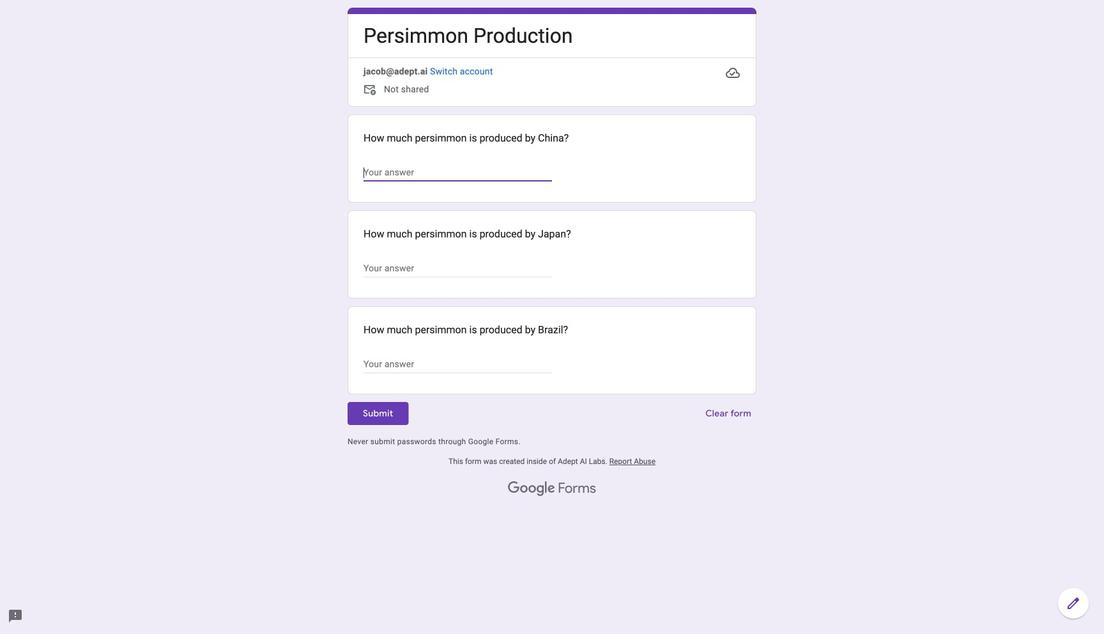 Task type: locate. For each thing, give the bounding box(es) containing it.
None text field
[[364, 165, 552, 180], [364, 357, 552, 372], [364, 165, 552, 180], [364, 357, 552, 372]]

your email and google account are not part of your response image
[[364, 83, 384, 99], [364, 83, 379, 99]]

report a problem to google image
[[8, 609, 23, 624]]

heading
[[364, 22, 573, 50]]

list
[[348, 115, 757, 395]]

None text field
[[364, 261, 552, 276]]



Task type: describe. For each thing, give the bounding box(es) containing it.
google image
[[508, 481, 556, 497]]



Task type: vqa. For each thing, say whether or not it's contained in the screenshot.
file
no



